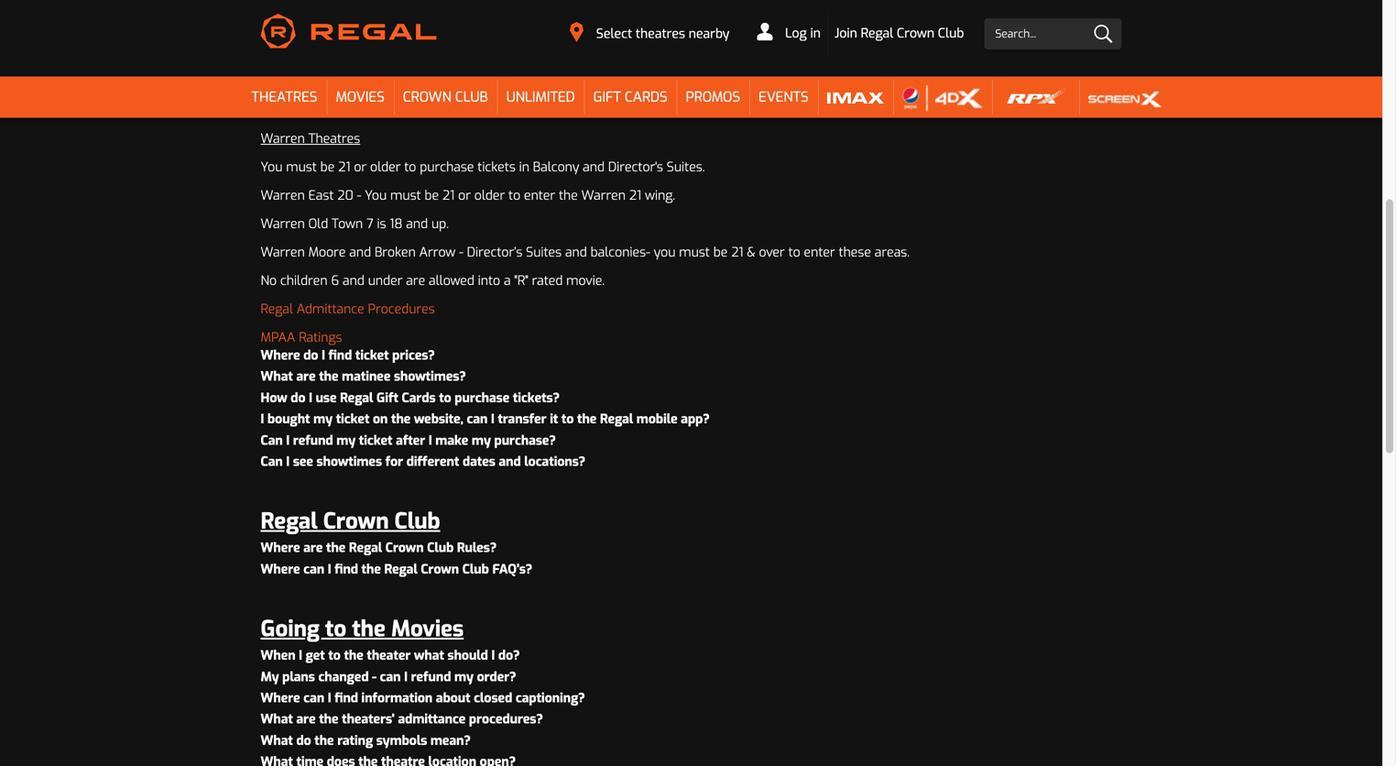 Task type: describe. For each thing, give the bounding box(es) containing it.
what inside where do i find ticket prices? what are the matinee showtimes? how do i use regal gift cards to purchase tickets? i bought my ticket on the website, can i transfer it to the regal mobile app? can i refund my ticket after i make my purchase? can i see showtimes for different dates and locations?
[[261, 368, 293, 385]]

3 where from the top
[[261, 561, 300, 578]]

where do i find ticket prices? what are the matinee showtimes? how do i use regal gift cards to purchase tickets? i bought my ticket on the website, can i transfer it to the regal mobile app? can i refund my ticket after i make my purchase? can i see showtimes for different dates and locations?
[[261, 347, 710, 470]]

select
[[596, 25, 633, 42]]

warren old town 7 is 18 and up.
[[261, 215, 449, 232]]

2 where from the top
[[261, 540, 300, 557]]

i inside regal crown club where are the regal crown club rules? where can i find the regal crown club faq's?
[[328, 561, 331, 578]]

old
[[309, 215, 328, 232]]

21 up 20
[[338, 159, 351, 176]]

please
[[261, 102, 299, 119]]

1 can from the top
[[261, 432, 283, 449]]

old
[[417, 17, 435, 33]]

mpaa ratings link
[[261, 329, 342, 346]]

1 horizontal spatial "r"
[[547, 17, 561, 33]]

find inside where do i find ticket prices? what are the matinee showtimes? how do i use regal gift cards to purchase tickets? i bought my ticket on the website, can i transfer it to the regal mobile app? can i refund my ticket after i make my purchase? can i see showtimes for different dates and locations?
[[329, 347, 352, 364]]

0 vertical spatial cards
[[625, 88, 668, 106]]

&
[[747, 244, 756, 261]]

theatres for warren theatres
[[309, 130, 360, 147]]

0 horizontal spatial enter
[[524, 187, 556, 204]]

regal down showtimes
[[349, 540, 382, 557]]

0 vertical spatial allowed
[[461, 17, 507, 33]]

tickets?
[[513, 389, 560, 406]]

0 vertical spatial purchase
[[420, 159, 474, 176]]

please call theatre for any local restrictions.
[[261, 102, 520, 119]]

wing.
[[645, 187, 676, 204]]

broken
[[375, 244, 416, 261]]

use
[[316, 389, 337, 406]]

showtimes
[[317, 453, 382, 470]]

closed
[[474, 690, 513, 707]]

ratings
[[299, 329, 342, 346]]

theaters'
[[342, 711, 395, 728]]

regal down the 'matinee'
[[340, 389, 373, 406]]

rules?
[[457, 540, 497, 557]]

can inside where do i find ticket prices? what are the matinee showtimes? how do i use regal gift cards to purchase tickets? i bought my ticket on the website, can i transfer it to the regal mobile app? can i refund my ticket after i make my purchase? can i see showtimes for different dates and locations?
[[467, 411, 488, 428]]

no for no children 6 and under are allowed into a "r" rated movie.
[[261, 272, 277, 289]]

nearby
[[689, 25, 730, 42]]

areas.
[[875, 244, 910, 261]]

going
[[261, 615, 320, 644]]

0 horizontal spatial -
[[357, 187, 362, 204]]

warren for warren moore and broken arrow - director's suites and balconies- you must be 21 & over to enter these areas.
[[261, 244, 305, 261]]

plans
[[282, 668, 315, 685]]

log in link
[[751, 11, 829, 56]]

events
[[759, 88, 809, 106]]

1 horizontal spatial 6
[[369, 17, 377, 33]]

cinebarre theatres
[[261, 73, 373, 90]]

website,
[[414, 411, 464, 428]]

1 vertical spatial movie.
[[567, 272, 605, 289]]

warren down director's
[[582, 187, 626, 204]]

regal crown club where are the regal crown club rules? where can i find the regal crown club faq's?
[[261, 507, 533, 578]]

1 vertical spatial into
[[478, 272, 501, 289]]

my down use
[[314, 411, 333, 428]]

warren for warren theatres
[[261, 130, 305, 147]]

screenx image
[[1089, 84, 1162, 112]]

to down tickets
[[509, 187, 521, 204]]

0 horizontal spatial you
[[261, 159, 283, 176]]

club up pepsi 4dx logo
[[938, 25, 965, 42]]

for inside where do i find ticket prices? what are the matinee showtimes? how do i use regal gift cards to purchase tickets? i bought my ticket on the website, can i transfer it to the regal mobile app? can i refund my ticket after i make my purchase? can i see showtimes for different dates and locations?
[[386, 453, 403, 470]]

1 vertical spatial ticket
[[336, 411, 370, 428]]

are inside going to the movies when i get to the theater what should i do? my plans changed - can i refund my order? where can i find information about closed captioning? what are the theaters' admittance procedures? what do the rating symbols mean?
[[296, 711, 316, 728]]

and down warren old town 7 is 18 and up.
[[349, 244, 371, 261]]

is
[[377, 215, 386, 232]]

prices?
[[392, 347, 435, 364]]

crown club
[[403, 88, 488, 106]]

regal right join
[[861, 25, 894, 42]]

any
[[394, 102, 416, 119]]

theatre
[[327, 102, 370, 119]]

my
[[261, 668, 279, 685]]

regal image
[[261, 14, 437, 48]]

theatres link
[[242, 76, 327, 118]]

arrow
[[419, 244, 456, 261]]

warren theatres
[[261, 130, 360, 147]]

mobile
[[637, 411, 678, 428]]

suites.
[[667, 159, 705, 176]]

do inside going to the movies when i get to the theater what should i do? my plans changed - can i refund my order? where can i find information about closed captioning? what are the theaters' admittance procedures? what do the rating symbols mean?
[[296, 732, 311, 749]]

these
[[839, 244, 872, 261]]

regal up theater
[[384, 561, 418, 578]]

faq's?
[[493, 561, 533, 578]]

warren east 20 - you must be 21 or older to enter the warren 21 wing.
[[261, 187, 676, 204]]

warren for warren east 20 - you must be 21 or older to enter the warren 21 wing.
[[261, 187, 305, 204]]

1 vertical spatial or
[[458, 187, 471, 204]]

cinebarre
[[261, 73, 317, 90]]

0 horizontal spatial older
[[370, 159, 401, 176]]

showtimes?
[[394, 368, 466, 385]]

are inside where do i find ticket prices? what are the matinee showtimes? how do i use regal gift cards to purchase tickets? i bought my ticket on the website, can i transfer it to the regal mobile app? can i refund my ticket after i make my purchase? can i see showtimes for different dates and locations?
[[296, 368, 316, 385]]

and right suites
[[565, 244, 587, 261]]

app?
[[681, 411, 710, 428]]

and up regal admittance procedures
[[343, 272, 365, 289]]

purchase?
[[494, 432, 556, 449]]

0 vertical spatial do
[[304, 347, 318, 364]]

regal admittance procedures
[[261, 301, 435, 318]]

should
[[448, 647, 488, 664]]

changed
[[318, 668, 369, 685]]

see
[[293, 453, 313, 470]]

0 horizontal spatial under
[[331, 17, 366, 33]]

to right get
[[328, 647, 341, 664]]

imax image
[[827, 84, 884, 112]]

different
[[407, 453, 459, 470]]

events link
[[750, 76, 818, 118]]

1 horizontal spatial rated
[[565, 17, 596, 33]]

east
[[309, 187, 334, 204]]

captioning?
[[516, 690, 585, 707]]

refund inside going to the movies when i get to the theater what should i do? my plans changed - can i refund my order? where can i find information about closed captioning? what are the theaters' admittance procedures? what do the rating symbols mean?
[[411, 668, 451, 685]]

regal up 'mpaa'
[[261, 301, 293, 318]]

are right old
[[439, 17, 458, 33]]

on
[[373, 411, 388, 428]]

theater
[[367, 647, 411, 664]]

0 horizontal spatial rated
[[532, 272, 563, 289]]

mean?
[[431, 732, 471, 749]]

you
[[654, 244, 676, 261]]

purchase inside where do i find ticket prices? what are the matinee showtimes? how do i use regal gift cards to purchase tickets? i bought my ticket on the website, can i transfer it to the regal mobile app? can i refund my ticket after i make my purchase? can i see showtimes for different dates and locations?
[[455, 389, 510, 406]]

over
[[759, 244, 785, 261]]

21 up 'up.' on the left of the page
[[443, 187, 455, 204]]

call
[[303, 102, 324, 119]]

transfer
[[498, 411, 547, 428]]

it
[[550, 411, 558, 428]]

0 horizontal spatial be
[[320, 159, 335, 176]]

1 horizontal spatial be
[[425, 187, 439, 204]]

promos
[[686, 88, 741, 106]]

regal left mobile
[[600, 411, 634, 428]]

7
[[367, 215, 374, 232]]

club down different
[[395, 507, 440, 536]]

director's
[[608, 159, 664, 176]]

gift inside where do i find ticket prices? what are the matinee showtimes? how do i use regal gift cards to purchase tickets? i bought my ticket on the website, can i transfer it to the regal mobile app? can i refund my ticket after i make my purchase? can i see showtimes for different dates and locations?
[[377, 389, 399, 406]]

admittance
[[398, 711, 466, 728]]

tickets
[[478, 159, 516, 176]]

1 vertical spatial allowed
[[429, 272, 475, 289]]

crown club link
[[394, 76, 497, 118]]

can down theater
[[380, 668, 401, 685]]

- inside going to the movies when i get to the theater what should i do? my plans changed - can i refund my order? where can i find information about closed captioning? what are the theaters' admittance procedures? what do the rating symbols mean?
[[372, 668, 377, 685]]

1 horizontal spatial in
[[811, 25, 821, 42]]

1 vertical spatial you
[[365, 187, 387, 204]]

1 vertical spatial older
[[475, 187, 505, 204]]

mpaa ratings
[[261, 329, 342, 346]]

procedures
[[368, 301, 435, 318]]

1 horizontal spatial into
[[511, 17, 533, 33]]

0 vertical spatial movie.
[[599, 17, 638, 33]]

years
[[381, 17, 413, 33]]

what
[[414, 647, 444, 664]]

director's
[[467, 244, 523, 261]]

locations?
[[524, 453, 586, 470]]

gift cards link
[[584, 76, 677, 118]]



Task type: locate. For each thing, give the bounding box(es) containing it.
under
[[331, 17, 366, 33], [368, 272, 403, 289]]

find inside regal crown club where are the regal crown club rules? where can i find the regal crown club faq's?
[[335, 561, 358, 578]]

club down rules?
[[463, 561, 489, 578]]

no children under 6 years old are allowed into a "r" rated movie.
[[261, 17, 638, 33]]

1 where from the top
[[261, 347, 300, 364]]

1 horizontal spatial you
[[365, 187, 387, 204]]

in right tickets
[[519, 159, 530, 176]]

under left years
[[331, 17, 366, 33]]

0 vertical spatial 6
[[369, 17, 377, 33]]

or
[[354, 159, 367, 176], [458, 187, 471, 204]]

18
[[390, 215, 403, 232]]

movies left "any"
[[336, 88, 385, 106]]

ticket left the on
[[336, 411, 370, 428]]

crown
[[897, 25, 935, 42], [403, 88, 452, 106], [323, 507, 389, 536], [386, 540, 424, 557], [421, 561, 459, 578]]

can inside regal crown club where are the regal crown club rules? where can i find the regal crown club faq's?
[[304, 561, 325, 578]]

log
[[786, 25, 807, 42]]

1 horizontal spatial enter
[[804, 244, 836, 261]]

balconies-
[[591, 244, 651, 261]]

balcony
[[533, 159, 580, 176]]

must up 18 on the left top of the page
[[390, 187, 421, 204]]

to right 'going'
[[325, 615, 347, 644]]

0 vertical spatial rated
[[565, 17, 596, 33]]

my
[[314, 411, 333, 428], [337, 432, 356, 449], [472, 432, 491, 449], [455, 668, 474, 685]]

movies up what
[[391, 615, 464, 644]]

1 vertical spatial what
[[261, 711, 293, 728]]

warren left moore
[[261, 244, 305, 261]]

1 vertical spatial can
[[261, 453, 283, 470]]

- down theater
[[372, 668, 377, 685]]

1 vertical spatial 6
[[331, 272, 339, 289]]

local
[[419, 102, 447, 119]]

2 horizontal spatial must
[[679, 244, 710, 261]]

for left "any"
[[374, 102, 391, 119]]

my inside going to the movies when i get to the theater what should i do? my plans changed - can i refund my order? where can i find information about closed captioning? what are the theaters' admittance procedures? what do the rating symbols mean?
[[455, 668, 474, 685]]

regal
[[861, 25, 894, 42], [261, 301, 293, 318], [340, 389, 373, 406], [600, 411, 634, 428], [261, 507, 318, 536], [349, 540, 382, 557], [384, 561, 418, 578]]

1 vertical spatial for
[[386, 453, 403, 470]]

you up is
[[365, 187, 387, 204]]

to up website, at left
[[439, 389, 452, 406]]

0 vertical spatial what
[[261, 368, 293, 385]]

0 vertical spatial gift
[[594, 88, 621, 106]]

1 horizontal spatial or
[[458, 187, 471, 204]]

0 vertical spatial "r"
[[547, 17, 561, 33]]

ticket
[[356, 347, 389, 364], [336, 411, 370, 428], [359, 432, 393, 449]]

2 vertical spatial must
[[679, 244, 710, 261]]

enter down balcony
[[524, 187, 556, 204]]

cards
[[625, 88, 668, 106], [402, 389, 436, 406]]

"r" left map marker icon
[[547, 17, 561, 33]]

0 horizontal spatial gift
[[377, 389, 399, 406]]

1 horizontal spatial a
[[537, 17, 544, 33]]

gift down "select" at the top of page
[[594, 88, 621, 106]]

refund up 'see'
[[293, 432, 333, 449]]

movie.
[[599, 17, 638, 33], [567, 272, 605, 289]]

or up warren old town 7 is 18 and up.
[[354, 159, 367, 176]]

older
[[370, 159, 401, 176], [475, 187, 505, 204]]

4 where from the top
[[261, 690, 300, 707]]

can up the make
[[467, 411, 488, 428]]

must down warren theatres
[[286, 159, 317, 176]]

can down plans
[[304, 690, 325, 707]]

1 horizontal spatial cards
[[625, 88, 668, 106]]

0 vertical spatial movies
[[336, 88, 385, 106]]

about
[[436, 690, 471, 707]]

2 vertical spatial -
[[372, 668, 377, 685]]

can
[[467, 411, 488, 428], [304, 561, 325, 578], [380, 668, 401, 685], [304, 690, 325, 707]]

order?
[[477, 668, 517, 685]]

children for under
[[280, 17, 328, 33]]

can
[[261, 432, 283, 449], [261, 453, 283, 470]]

you down warren theatres
[[261, 159, 283, 176]]

21 left wing.
[[629, 187, 642, 204]]

2 vertical spatial ticket
[[359, 432, 393, 449]]

rpx - regal premium experience image
[[1002, 84, 1071, 112]]

movies inside going to the movies when i get to the theater what should i do? my plans changed - can i refund my order? where can i find information about closed captioning? what are the theaters' admittance procedures? what do the rating symbols mean?
[[391, 615, 464, 644]]

1 vertical spatial children
[[280, 272, 328, 289]]

1 vertical spatial no
[[261, 272, 277, 289]]

6 up admittance
[[331, 272, 339, 289]]

movie. down warren moore and broken arrow - director's suites and balconies- you must be 21 & over to enter these areas.
[[567, 272, 605, 289]]

no up 'mpaa'
[[261, 272, 277, 289]]

2 children from the top
[[280, 272, 328, 289]]

Search... text field
[[985, 18, 1122, 49]]

can left 'see'
[[261, 453, 283, 470]]

1 vertical spatial movies
[[391, 615, 464, 644]]

warren
[[261, 130, 305, 147], [261, 187, 305, 204], [582, 187, 626, 204], [261, 215, 305, 232], [261, 244, 305, 261]]

purchase up the transfer
[[455, 389, 510, 406]]

to down "any"
[[404, 159, 416, 176]]

are up procedures
[[406, 272, 425, 289]]

0 horizontal spatial movies
[[336, 88, 385, 106]]

i
[[322, 347, 325, 364], [309, 389, 313, 406], [261, 411, 264, 428], [491, 411, 495, 428], [286, 432, 290, 449], [429, 432, 432, 449], [286, 453, 290, 470], [328, 561, 331, 578], [299, 647, 302, 664], [492, 647, 495, 664], [404, 668, 408, 685], [328, 690, 331, 707]]

make
[[436, 432, 469, 449]]

my up showtimes
[[337, 432, 356, 449]]

unlimited
[[506, 88, 575, 106]]

enter
[[524, 187, 556, 204], [804, 244, 836, 261]]

1 children from the top
[[280, 17, 328, 33]]

regal down 'see'
[[261, 507, 318, 536]]

- right arrow at the top left of page
[[459, 244, 464, 261]]

1 vertical spatial cards
[[402, 389, 436, 406]]

enter left these
[[804, 244, 836, 261]]

0 vertical spatial in
[[811, 25, 821, 42]]

log in
[[782, 25, 821, 42]]

dates
[[463, 453, 496, 470]]

promos link
[[677, 76, 750, 118]]

"r"
[[547, 17, 561, 33], [515, 272, 529, 289]]

warren moore and broken arrow - director's suites and balconies- you must be 21 & over to enter these areas.
[[261, 244, 910, 261]]

1 vertical spatial refund
[[411, 668, 451, 685]]

do left rating
[[296, 732, 311, 749]]

select theatres nearby link
[[558, 17, 742, 49]]

1 horizontal spatial gift
[[594, 88, 621, 106]]

rated left "select" at the top of page
[[565, 17, 596, 33]]

be up 'east'
[[320, 159, 335, 176]]

be left &
[[714, 244, 728, 261]]

21
[[338, 159, 351, 176], [443, 187, 455, 204], [629, 187, 642, 204], [732, 244, 744, 261]]

20
[[338, 187, 354, 204]]

club
[[938, 25, 965, 42], [455, 88, 488, 106], [395, 507, 440, 536], [427, 540, 454, 557], [463, 561, 489, 578]]

0 horizontal spatial in
[[519, 159, 530, 176]]

0 horizontal spatial or
[[354, 159, 367, 176]]

0 vertical spatial enter
[[524, 187, 556, 204]]

cards down showtimes?
[[402, 389, 436, 406]]

and right balcony
[[583, 159, 605, 176]]

and down purchase?
[[499, 453, 521, 470]]

no up cinebarre
[[261, 17, 277, 33]]

to right over
[[789, 244, 801, 261]]

1 horizontal spatial older
[[475, 187, 505, 204]]

join regal crown club
[[835, 25, 965, 42]]

0 vertical spatial refund
[[293, 432, 333, 449]]

1 horizontal spatial -
[[372, 668, 377, 685]]

2 no from the top
[[261, 272, 277, 289]]

2 what from the top
[[261, 711, 293, 728]]

theatres
[[321, 73, 373, 90], [252, 88, 318, 106], [309, 130, 360, 147]]

warren left old at the left
[[261, 215, 305, 232]]

-
[[357, 187, 362, 204], [459, 244, 464, 261], [372, 668, 377, 685]]

a left map marker icon
[[537, 17, 544, 33]]

movies link
[[327, 76, 394, 118]]

0 vertical spatial for
[[374, 102, 391, 119]]

1 vertical spatial do
[[291, 389, 306, 406]]

ticket up the 'matinee'
[[356, 347, 389, 364]]

a
[[537, 17, 544, 33], [504, 272, 511, 289]]

no
[[261, 17, 277, 33], [261, 272, 277, 289]]

0 vertical spatial be
[[320, 159, 335, 176]]

1 vertical spatial find
[[335, 561, 358, 578]]

up.
[[432, 215, 449, 232]]

purchase
[[420, 159, 474, 176], [455, 389, 510, 406]]

must
[[286, 159, 317, 176], [390, 187, 421, 204], [679, 244, 710, 261]]

cards inside where do i find ticket prices? what are the matinee showtimes? how do i use regal gift cards to purchase tickets? i bought my ticket on the website, can i transfer it to the regal mobile app? can i refund my ticket after i make my purchase? can i see showtimes for different dates and locations?
[[402, 389, 436, 406]]

refund down what
[[411, 668, 451, 685]]

0 vertical spatial no
[[261, 17, 277, 33]]

club inside 'link'
[[455, 88, 488, 106]]

children for 6
[[280, 272, 328, 289]]

2 vertical spatial what
[[261, 732, 293, 749]]

21 left &
[[732, 244, 744, 261]]

1 vertical spatial under
[[368, 272, 403, 289]]

0 vertical spatial find
[[329, 347, 352, 364]]

gift up the on
[[377, 389, 399, 406]]

0 horizontal spatial must
[[286, 159, 317, 176]]

map marker icon image
[[570, 22, 584, 42]]

allowed
[[461, 17, 507, 33], [429, 272, 475, 289]]

3 what from the top
[[261, 732, 293, 749]]

are up use
[[296, 368, 316, 385]]

theatres for cinebarre theatres
[[321, 73, 373, 90]]

under down the broken
[[368, 272, 403, 289]]

warren left 'east'
[[261, 187, 305, 204]]

0 horizontal spatial a
[[504, 272, 511, 289]]

a down the director's
[[504, 272, 511, 289]]

children up cinebarre theatres
[[280, 17, 328, 33]]

2 horizontal spatial be
[[714, 244, 728, 261]]

2 can from the top
[[261, 453, 283, 470]]

and
[[583, 159, 605, 176], [406, 215, 428, 232], [349, 244, 371, 261], [565, 244, 587, 261], [343, 272, 365, 289], [499, 453, 521, 470]]

or down you must be 21 or older to purchase tickets in balcony and director's suites. at the top of the page
[[458, 187, 471, 204]]

procedures?
[[469, 711, 543, 728]]

0 vertical spatial can
[[261, 432, 283, 449]]

gift cards
[[594, 88, 668, 106]]

must right you
[[679, 244, 710, 261]]

0 vertical spatial a
[[537, 17, 544, 33]]

older down you must be 21 or older to purchase tickets in balcony and director's suites. at the top of the page
[[475, 187, 505, 204]]

you must be 21 or older to purchase tickets in balcony and director's suites.
[[261, 159, 705, 176]]

refund inside where do i find ticket prices? what are the matinee showtimes? how do i use regal gift cards to purchase tickets? i bought my ticket on the website, can i transfer it to the regal mobile app? can i refund my ticket after i make my purchase? can i see showtimes for different dates and locations?
[[293, 432, 333, 449]]

rated
[[565, 17, 596, 33], [532, 272, 563, 289]]

user icon image
[[757, 22, 773, 41]]

my down should
[[455, 668, 474, 685]]

1 horizontal spatial must
[[390, 187, 421, 204]]

are down plans
[[296, 711, 316, 728]]

1 what from the top
[[261, 368, 293, 385]]

1 vertical spatial "r"
[[515, 272, 529, 289]]

0 vertical spatial children
[[280, 17, 328, 33]]

do?
[[499, 647, 520, 664]]

older up is
[[370, 159, 401, 176]]

and inside where do i find ticket prices? what are the matinee showtimes? how do i use regal gift cards to purchase tickets? i bought my ticket on the website, can i transfer it to the regal mobile app? can i refund my ticket after i make my purchase? can i see showtimes for different dates and locations?
[[499, 453, 521, 470]]

0 vertical spatial under
[[331, 17, 366, 33]]

0 vertical spatial ticket
[[356, 347, 389, 364]]

2 horizontal spatial -
[[459, 244, 464, 261]]

to
[[404, 159, 416, 176], [509, 187, 521, 204], [789, 244, 801, 261], [439, 389, 452, 406], [562, 411, 574, 428], [325, 615, 347, 644], [328, 647, 341, 664]]

can down bought
[[261, 432, 283, 449]]

where
[[261, 347, 300, 364], [261, 540, 300, 557], [261, 561, 300, 578], [261, 690, 300, 707]]

find
[[329, 347, 352, 364], [335, 561, 358, 578], [335, 690, 358, 707]]

matinee
[[342, 368, 391, 385]]

0 horizontal spatial "r"
[[515, 272, 529, 289]]

refund
[[293, 432, 333, 449], [411, 668, 451, 685]]

bought
[[268, 411, 310, 428]]

1 horizontal spatial under
[[368, 272, 403, 289]]

2 vertical spatial do
[[296, 732, 311, 749]]

where inside where do i find ticket prices? what are the matinee showtimes? how do i use regal gift cards to purchase tickets? i bought my ticket on the website, can i transfer it to the regal mobile app? can i refund my ticket after i make my purchase? can i see showtimes for different dates and locations?
[[261, 347, 300, 364]]

1 vertical spatial must
[[390, 187, 421, 204]]

1 vertical spatial purchase
[[455, 389, 510, 406]]

find inside going to the movies when i get to the theater what should i do? my plans changed - can i refund my order? where can i find information about closed captioning? what are the theaters' admittance procedures? what do the rating symbols mean?
[[335, 690, 358, 707]]

join
[[835, 25, 858, 42]]

pepsi 4dx logo image
[[903, 84, 983, 112]]

gift
[[594, 88, 621, 106], [377, 389, 399, 406]]

1 horizontal spatial refund
[[411, 668, 451, 685]]

warren down please
[[261, 130, 305, 147]]

club right the local at the left of page
[[455, 88, 488, 106]]

1 horizontal spatial movies
[[391, 615, 464, 644]]

1 vertical spatial -
[[459, 244, 464, 261]]

0 vertical spatial older
[[370, 159, 401, 176]]

allowed right old
[[461, 17, 507, 33]]

my up dates
[[472, 432, 491, 449]]

0 horizontal spatial 6
[[331, 272, 339, 289]]

0 horizontal spatial refund
[[293, 432, 333, 449]]

do up bought
[[291, 389, 306, 406]]

- right 20
[[357, 187, 362, 204]]

in
[[811, 25, 821, 42], [519, 159, 530, 176]]

1 vertical spatial rated
[[532, 272, 563, 289]]

0 vertical spatial you
[[261, 159, 283, 176]]

allowed down arrow at the top left of page
[[429, 272, 475, 289]]

symbols
[[376, 732, 427, 749]]

be
[[320, 159, 335, 176], [425, 187, 439, 204], [714, 244, 728, 261]]

movie. right map marker icon
[[599, 17, 638, 33]]

in right log
[[811, 25, 821, 42]]

no for no children under 6 years old are allowed into a "r" rated movie.
[[261, 17, 277, 33]]

rated down suites
[[532, 272, 563, 289]]

are inside regal crown club where are the regal crown club rules? where can i find the regal crown club faq's?
[[304, 540, 323, 557]]

moore
[[309, 244, 346, 261]]

club left rules?
[[427, 540, 454, 557]]

0 vertical spatial or
[[354, 159, 367, 176]]

0 vertical spatial into
[[511, 17, 533, 33]]

1 vertical spatial a
[[504, 272, 511, 289]]

are up 'going'
[[304, 540, 323, 557]]

1 vertical spatial enter
[[804, 244, 836, 261]]

crown inside join regal crown club link
[[897, 25, 935, 42]]

cards down select theatres nearby link at the top of the page
[[625, 88, 668, 106]]

2 vertical spatial be
[[714, 244, 728, 261]]

0 horizontal spatial into
[[478, 272, 501, 289]]

suites
[[526, 244, 562, 261]]

purchase up "warren east 20 - you must be 21 or older to enter the warren 21 wing."
[[420, 159, 474, 176]]

mpaa
[[261, 329, 295, 346]]

1 vertical spatial in
[[519, 159, 530, 176]]

for down after
[[386, 453, 403, 470]]

join regal crown club link
[[829, 11, 971, 55]]

regal admittance procedures link
[[261, 301, 435, 318]]

0 horizontal spatial cards
[[402, 389, 436, 406]]

1 vertical spatial be
[[425, 187, 439, 204]]

1 no from the top
[[261, 17, 277, 33]]

where inside going to the movies when i get to the theater what should i do? my plans changed - can i refund my order? where can i find information about closed captioning? what are the theaters' admittance procedures? what do the rating symbols mean?
[[261, 690, 300, 707]]

movies inside 'link'
[[336, 88, 385, 106]]

after
[[396, 432, 425, 449]]

admittance
[[297, 301, 365, 318]]

and right 18 on the left top of the page
[[406, 215, 428, 232]]

get
[[306, 647, 325, 664]]

warren for warren old town 7 is 18 and up.
[[261, 215, 305, 232]]

are
[[439, 17, 458, 33], [406, 272, 425, 289], [296, 368, 316, 385], [304, 540, 323, 557], [296, 711, 316, 728]]

into
[[511, 17, 533, 33], [478, 272, 501, 289]]

no children 6 and under are allowed into a "r" rated movie.
[[261, 272, 605, 289]]

0 vertical spatial must
[[286, 159, 317, 176]]

what
[[261, 368, 293, 385], [261, 711, 293, 728], [261, 732, 293, 749]]

restrictions.
[[451, 102, 520, 119]]

"r" down suites
[[515, 272, 529, 289]]

do down mpaa ratings link
[[304, 347, 318, 364]]

1 vertical spatial gift
[[377, 389, 399, 406]]

6 left years
[[369, 17, 377, 33]]

ticket down the on
[[359, 432, 393, 449]]

crown inside crown club 'link'
[[403, 88, 452, 106]]

when
[[261, 647, 296, 664]]

into left map marker icon
[[511, 17, 533, 33]]

to right it
[[562, 411, 574, 428]]



Task type: vqa. For each thing, say whether or not it's contained in the screenshot.
1:20 PM
no



